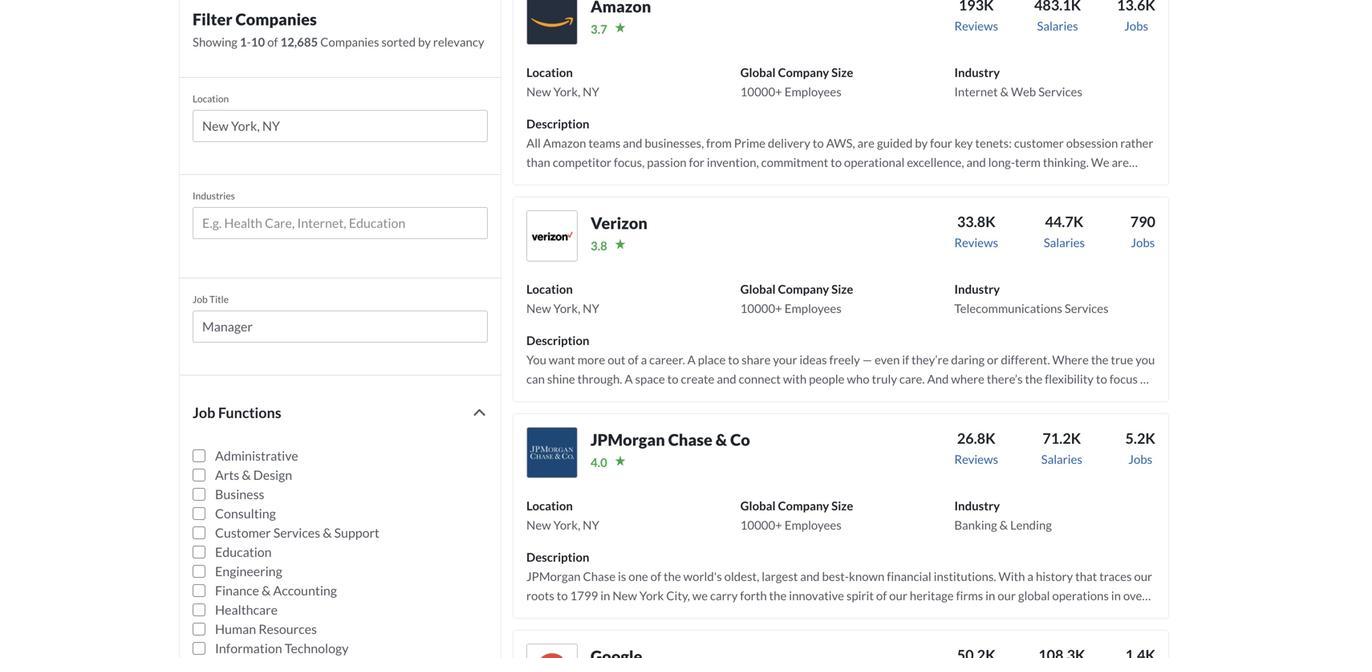 Task type: locate. For each thing, give the bounding box(es) containing it.
1 vertical spatial jobs
[[1132, 235, 1156, 250]]

2 vertical spatial york,
[[554, 518, 581, 532]]

industry inside "industry telecommunications services"
[[955, 282, 1001, 296]]

2 job from the top
[[193, 404, 215, 421]]

customers
[[527, 193, 582, 208]]

location
[[527, 65, 573, 79], [193, 93, 229, 104], [527, 282, 573, 296], [527, 499, 573, 513]]

0 vertical spatial services
[[1039, 84, 1083, 99]]

1
[[240, 34, 247, 49]]

none field industries
[[193, 207, 488, 246]]

3 reviews from the top
[[955, 452, 999, 466]]

2 vertical spatial by
[[563, 174, 576, 189]]

of down passion at the top of the page
[[659, 174, 669, 189]]

lives
[[633, 193, 656, 208]]

york, down jpmorgan chase & co image
[[554, 518, 581, 532]]

0 vertical spatial of
[[267, 34, 278, 49]]

2 vertical spatial ny
[[583, 518, 600, 532]]

790 jobs
[[1131, 213, 1156, 250]]

1 location new york, ny from the top
[[527, 65, 600, 99]]

industry up telecommunications
[[955, 282, 1001, 296]]

new down jpmorgan chase & co image
[[527, 518, 551, 532]]

10000+ for jpmorgan chase & co
[[741, 518, 783, 532]]

amazon
[[543, 136, 587, 150]]

to down aws, on the top
[[831, 155, 842, 169]]

10000+ for verizon
[[741, 301, 783, 315]]

1 vertical spatial to
[[831, 155, 842, 169]]

Job Title field
[[202, 317, 479, 336]]

information technology
[[215, 641, 349, 656]]

global company size 10000+ employees for verizon
[[741, 282, 854, 315]]

operational
[[845, 155, 905, 169]]

reviews down 26.8k
[[955, 452, 999, 466]]

jobs inside 790 jobs
[[1132, 235, 1156, 250]]

1 reviews from the top
[[955, 18, 999, 33]]

790
[[1131, 213, 1156, 230]]

1 vertical spatial ny
[[583, 301, 600, 315]]

jobs for verizon
[[1132, 235, 1156, 250]]

and
[[623, 136, 643, 150], [967, 155, 987, 169], [891, 174, 911, 189], [659, 193, 678, 208]]

0 vertical spatial are
[[858, 136, 875, 150]]

sorted
[[382, 34, 416, 49]]

2 global company size 10000+ employees from the top
[[741, 282, 854, 315]]

1 horizontal spatial their
[[701, 193, 727, 208]]

location down jpmorgan chase & co image
[[527, 499, 573, 513]]

0 vertical spatial 10000+
[[741, 84, 783, 99]]

by down competitor
[[563, 174, 576, 189]]

2 10000+ from the top
[[741, 301, 783, 315]]

1 horizontal spatial the
[[1090, 174, 1107, 189]]

2 description from the top
[[527, 333, 590, 348]]

job inside button
[[193, 404, 215, 421]]

salaries down 71.2k
[[1042, 452, 1083, 466]]

invention,
[[707, 155, 759, 169]]

their right run
[[701, 193, 727, 208]]

location new york, ny down verizon image
[[527, 282, 600, 315]]

& down engineering
[[262, 583, 271, 599]]

jobs right salaries link
[[1125, 18, 1149, 33]]

2 vertical spatial industry
[[955, 499, 1001, 513]]

web
[[1012, 84, 1037, 99]]

3 location new york, ny from the top
[[527, 499, 600, 532]]

1 vertical spatial global company size 10000+ employees
[[741, 282, 854, 315]]

3 10000+ from the top
[[741, 518, 783, 532]]

verizon image
[[527, 210, 578, 262]]

0 horizontal spatial to
[[813, 136, 824, 150]]

education
[[215, 544, 272, 560]]

global company size 10000+ employees
[[741, 65, 854, 99], [741, 282, 854, 315], [741, 499, 854, 532]]

building
[[672, 174, 714, 189]]

tenets:
[[976, 136, 1012, 150]]

ny down 4.0
[[583, 518, 600, 532]]

2 vertical spatial new
[[527, 518, 551, 532]]

global
[[741, 65, 776, 79], [741, 282, 776, 296], [741, 499, 776, 513]]

consulting
[[215, 506, 276, 521]]

services inside industry internet & web services
[[1039, 84, 1083, 99]]

1 vertical spatial global
[[741, 282, 776, 296]]

1 vertical spatial none field
[[193, 207, 488, 246]]

2 industry from the top
[[955, 282, 1001, 296]]

location new york, ny
[[527, 65, 600, 99], [527, 282, 600, 315], [527, 499, 600, 532]]

0 vertical spatial york,
[[554, 84, 581, 99]]

0 horizontal spatial companies
[[236, 10, 317, 29]]

1 vertical spatial salaries
[[1044, 235, 1086, 250]]

industry for verizon
[[955, 282, 1001, 296]]

the down we
[[1090, 174, 1107, 189]]

0 vertical spatial ny
[[583, 84, 600, 99]]

salaries down "44.7k"
[[1044, 235, 1086, 250]]

by left four
[[916, 136, 928, 150]]

jpmorgan chase & co image
[[527, 427, 578, 478]]

are up way
[[1112, 155, 1130, 169]]

0 vertical spatial none field
[[193, 110, 488, 148]]

2 vertical spatial jobs
[[1129, 452, 1153, 466]]

10000+
[[741, 84, 783, 99], [741, 301, 783, 315], [741, 518, 783, 532]]

1 vertical spatial company
[[778, 282, 830, 296]]

job
[[193, 293, 208, 305], [193, 404, 215, 421]]

york, up amazon
[[554, 84, 581, 99]]

delivery
[[768, 136, 811, 150]]

0 vertical spatial employees
[[785, 84, 842, 99]]

by
[[418, 34, 431, 49], [916, 136, 928, 150], [563, 174, 576, 189]]

0 vertical spatial by
[[418, 34, 431, 49]]

description all amazon teams and businesses, from prime delivery to aws, are guided by four key tenets: customer obsession rather than competitor focus, passion for invention, commitment to operational excellence, and long-term thinking.    we are driven by the excitement of building technologies, inventing products, and providing services that transform the way our customers live their lives and run their businesses.
[[527, 116, 1154, 208]]

2 vertical spatial reviews
[[955, 452, 999, 466]]

& inside industry internet & web services
[[1001, 84, 1009, 99]]

0 horizontal spatial by
[[418, 34, 431, 49]]

3 global from the top
[[741, 499, 776, 513]]

driven
[[527, 174, 560, 189]]

engineering
[[215, 564, 282, 579]]

2 vertical spatial location new york, ny
[[527, 499, 600, 532]]

york, down verizon image
[[554, 301, 581, 315]]

ny down 3.8 in the top left of the page
[[583, 301, 600, 315]]

job left title
[[193, 293, 208, 305]]

& left support
[[323, 525, 332, 541]]

accounting
[[273, 583, 337, 599]]

2 reviews from the top
[[955, 235, 999, 250]]

new down verizon image
[[527, 301, 551, 315]]

1 vertical spatial location new york, ny
[[527, 282, 600, 315]]

2 vertical spatial description
[[527, 550, 590, 564]]

1 vertical spatial by
[[916, 136, 928, 150]]

1 job from the top
[[193, 293, 208, 305]]

2 horizontal spatial by
[[916, 136, 928, 150]]

ny up teams
[[583, 84, 600, 99]]

reviews down the 33.8k
[[955, 235, 999, 250]]

we
[[1092, 155, 1110, 169]]

0 vertical spatial company
[[778, 65, 830, 79]]

arts & design
[[215, 467, 292, 483]]

0 vertical spatial new
[[527, 84, 551, 99]]

1 horizontal spatial of
[[659, 174, 669, 189]]

thinking.
[[1044, 155, 1089, 169]]

human resources
[[215, 621, 317, 637]]

business
[[215, 487, 265, 502]]

of right 10
[[267, 34, 278, 49]]

and down operational
[[891, 174, 911, 189]]

location down verizon image
[[527, 282, 573, 296]]

0 vertical spatial description
[[527, 116, 590, 131]]

administrative
[[215, 448, 298, 464]]

location down showing
[[193, 93, 229, 104]]

0 vertical spatial global
[[741, 65, 776, 79]]

1 vertical spatial 10000+
[[741, 301, 783, 315]]

0 vertical spatial global company size 10000+ employees
[[741, 65, 854, 99]]

new for verizon
[[527, 301, 551, 315]]

services right telecommunications
[[1065, 301, 1109, 315]]

and up focus,
[[623, 136, 643, 150]]

1 vertical spatial of
[[659, 174, 669, 189]]

& left lending
[[1000, 518, 1009, 532]]

3 industry from the top
[[955, 499, 1001, 513]]

services
[[966, 174, 1008, 189]]

jobs
[[1125, 18, 1149, 33], [1132, 235, 1156, 250], [1129, 452, 1153, 466]]

& left web on the top of page
[[1001, 84, 1009, 99]]

salaries up industry internet & web services on the top of the page
[[1038, 18, 1079, 33]]

jpmorgan chase & co
[[591, 430, 751, 450]]

location new york, ny down amazon image
[[527, 65, 600, 99]]

their
[[605, 193, 630, 208], [701, 193, 727, 208]]

2 vertical spatial size
[[832, 499, 854, 513]]

company
[[778, 65, 830, 79], [778, 282, 830, 296], [778, 499, 830, 513]]

that
[[1011, 174, 1032, 189]]

1 description from the top
[[527, 116, 590, 131]]

jobs down 5.2k
[[1129, 452, 1153, 466]]

44.7k
[[1046, 213, 1084, 230]]

0 horizontal spatial the
[[578, 174, 595, 189]]

2 vertical spatial company
[[778, 499, 830, 513]]

2 vertical spatial employees
[[785, 518, 842, 532]]

1 none field from the top
[[193, 110, 488, 148]]

global company size 10000+ employees for jpmorgan chase & co
[[741, 499, 854, 532]]

four
[[931, 136, 953, 150]]

0 horizontal spatial of
[[267, 34, 278, 49]]

& for customer services & support
[[323, 525, 332, 541]]

reviews for verizon
[[955, 235, 999, 250]]

2 vertical spatial global
[[741, 499, 776, 513]]

new
[[527, 84, 551, 99], [527, 301, 551, 315], [527, 518, 551, 532]]

2 their from the left
[[701, 193, 727, 208]]

2 ny from the top
[[583, 301, 600, 315]]

none field for location
[[193, 110, 488, 148]]

reviews up internet
[[955, 18, 999, 33]]

job functions button
[[193, 401, 488, 424]]

employees for verizon
[[785, 301, 842, 315]]

1 industry from the top
[[955, 65, 1001, 79]]

jobs down 790 on the right top of page
[[1132, 235, 1156, 250]]

2 the from the left
[[1090, 174, 1107, 189]]

3 size from the top
[[832, 499, 854, 513]]

0 vertical spatial companies
[[236, 10, 317, 29]]

1 vertical spatial job
[[193, 404, 215, 421]]

3 none field from the top
[[193, 311, 488, 349]]

location new york, ny for jpmorgan chase & co
[[527, 499, 600, 532]]

location for 3.8
[[527, 282, 573, 296]]

0 vertical spatial location new york, ny
[[527, 65, 600, 99]]

0 vertical spatial industry
[[955, 65, 1001, 79]]

size
[[832, 65, 854, 79], [832, 282, 854, 296], [832, 499, 854, 513]]

2 new from the top
[[527, 301, 551, 315]]

companies left sorted
[[320, 34, 379, 49]]

services
[[1039, 84, 1083, 99], [1065, 301, 1109, 315], [274, 525, 320, 541]]

0 horizontal spatial their
[[605, 193, 630, 208]]

description
[[527, 116, 590, 131], [527, 333, 590, 348], [527, 550, 590, 564]]

3 york, from the top
[[554, 518, 581, 532]]

industry inside the industry banking & lending
[[955, 499, 1001, 513]]

the
[[578, 174, 595, 189], [1090, 174, 1107, 189]]

passion
[[647, 155, 687, 169]]

the down competitor
[[578, 174, 595, 189]]

& inside the industry banking & lending
[[1000, 518, 1009, 532]]

salaries
[[1038, 18, 1079, 33], [1044, 235, 1086, 250], [1042, 452, 1083, 466]]

3 ny from the top
[[583, 518, 600, 532]]

& right arts
[[242, 467, 251, 483]]

2 location new york, ny from the top
[[527, 282, 600, 315]]

of
[[267, 34, 278, 49], [659, 174, 669, 189]]

2 none field from the top
[[193, 207, 488, 246]]

information
[[215, 641, 282, 656]]

to
[[813, 136, 824, 150], [831, 155, 842, 169]]

teams
[[589, 136, 621, 150]]

none field for industries
[[193, 207, 488, 246]]

1 vertical spatial reviews
[[955, 235, 999, 250]]

industry up internet
[[955, 65, 1001, 79]]

services right "customer" in the left of the page
[[274, 525, 320, 541]]

employees
[[785, 84, 842, 99], [785, 301, 842, 315], [785, 518, 842, 532]]

None field
[[193, 110, 488, 148], [193, 207, 488, 246], [193, 311, 488, 349]]

4.0
[[591, 455, 608, 470]]

location for 4.0
[[527, 499, 573, 513]]

companies up 10
[[236, 10, 317, 29]]

0 vertical spatial size
[[832, 65, 854, 79]]

1 new from the top
[[527, 84, 551, 99]]

services right web on the top of page
[[1039, 84, 1083, 99]]

1 vertical spatial description
[[527, 333, 590, 348]]

their down excitement
[[605, 193, 630, 208]]

jobs inside 5.2k jobs
[[1129, 452, 1153, 466]]

1 10000+ from the top
[[741, 84, 783, 99]]

2 company from the top
[[778, 282, 830, 296]]

are up operational
[[858, 136, 875, 150]]

1 vertical spatial services
[[1065, 301, 1109, 315]]

2 employees from the top
[[785, 301, 842, 315]]

2 vertical spatial none field
[[193, 311, 488, 349]]

industry up the banking at right
[[955, 499, 1001, 513]]

2 size from the top
[[832, 282, 854, 296]]

location new york, ny down jpmorgan chase & co image
[[527, 499, 600, 532]]

3 global company size 10000+ employees from the top
[[741, 499, 854, 532]]

2 global from the top
[[741, 282, 776, 296]]

job functions
[[193, 404, 282, 421]]

2 vertical spatial 10000+
[[741, 518, 783, 532]]

0 horizontal spatial are
[[858, 136, 875, 150]]

0 vertical spatial job
[[193, 293, 208, 305]]

1 vertical spatial companies
[[320, 34, 379, 49]]

finance
[[215, 583, 259, 599]]

1 vertical spatial size
[[832, 282, 854, 296]]

2 vertical spatial salaries
[[1042, 452, 1083, 466]]

to left aws, on the top
[[813, 136, 824, 150]]

1 vertical spatial employees
[[785, 301, 842, 315]]

3 company from the top
[[778, 499, 830, 513]]

by inside the filter companies showing 1 - 10 of 12,685 companies sorted by relevancy
[[418, 34, 431, 49]]

location down amazon image
[[527, 65, 573, 79]]

services inside "industry telecommunications services"
[[1065, 301, 1109, 315]]

new up all
[[527, 84, 551, 99]]

& left co at the right of page
[[716, 430, 728, 450]]

0 vertical spatial reviews
[[955, 18, 999, 33]]

1 vertical spatial york,
[[554, 301, 581, 315]]

job left functions
[[193, 404, 215, 421]]

3 new from the top
[[527, 518, 551, 532]]

finance & accounting
[[215, 583, 337, 599]]

1 vertical spatial new
[[527, 301, 551, 315]]

excellence,
[[908, 155, 965, 169]]

2 vertical spatial global company size 10000+ employees
[[741, 499, 854, 532]]

1 company from the top
[[778, 65, 830, 79]]

3 description from the top
[[527, 550, 590, 564]]

by right sorted
[[418, 34, 431, 49]]

location new york, ny for verizon
[[527, 282, 600, 315]]

employees for jpmorgan chase & co
[[785, 518, 842, 532]]

1 vertical spatial industry
[[955, 282, 1001, 296]]

of inside the filter companies showing 1 - 10 of 12,685 companies sorted by relevancy
[[267, 34, 278, 49]]

none field for job title
[[193, 311, 488, 349]]

jobs for jpmorgan chase & co
[[1129, 452, 1153, 466]]

human
[[215, 621, 256, 637]]

1 vertical spatial are
[[1112, 155, 1130, 169]]

2 york, from the top
[[554, 301, 581, 315]]

3 employees from the top
[[785, 518, 842, 532]]



Task type: describe. For each thing, give the bounding box(es) containing it.
26.8k reviews
[[955, 430, 999, 466]]

salaries for jpmorgan chase & co
[[1042, 452, 1083, 466]]

2 vertical spatial services
[[274, 525, 320, 541]]

industry internet & web services
[[955, 65, 1083, 99]]

aws,
[[827, 136, 856, 150]]

1 horizontal spatial are
[[1112, 155, 1130, 169]]

customer services & support
[[215, 525, 380, 541]]

Industries field
[[202, 214, 479, 233]]

filter companies showing 1 - 10 of 12,685 companies sorted by relevancy
[[193, 10, 485, 49]]

banking
[[955, 518, 998, 532]]

industry inside industry internet & web services
[[955, 65, 1001, 79]]

1 global from the top
[[741, 65, 776, 79]]

our
[[1133, 174, 1151, 189]]

33.8k
[[958, 213, 996, 230]]

jpmorgan
[[591, 430, 666, 450]]

internet
[[955, 84, 999, 99]]

& for industry internet & web services
[[1001, 84, 1009, 99]]

of inside the description all amazon teams and businesses, from prime delivery to aws, are guided by four key tenets: customer obsession rather than competitor focus, passion for invention, commitment to operational excellence, and long-term thinking.    we are driven by the excitement of building technologies, inventing products, and providing services that transform the way our customers live their lives and run their businesses.
[[659, 174, 669, 189]]

1 size from the top
[[832, 65, 854, 79]]

1 the from the left
[[578, 174, 595, 189]]

description inside the description all amazon teams and businesses, from prime delivery to aws, are guided by four key tenets: customer obsession rather than competitor focus, passion for invention, commitment to operational excellence, and long-term thinking.    we are driven by the excitement of building technologies, inventing products, and providing services that transform the way our customers live their lives and run their businesses.
[[527, 116, 590, 131]]

company for jpmorgan chase & co
[[778, 499, 830, 513]]

none field location
[[193, 110, 488, 148]]

filter
[[193, 10, 233, 29]]

global for verizon
[[741, 282, 776, 296]]

long-
[[989, 155, 1016, 169]]

customer
[[1015, 136, 1065, 150]]

title
[[210, 293, 229, 305]]

providing
[[913, 174, 963, 189]]

10
[[251, 34, 265, 49]]

functions
[[218, 404, 282, 421]]

salaries link
[[1035, 0, 1082, 50]]

telecommunications
[[955, 301, 1063, 315]]

relevancy
[[433, 34, 485, 49]]

ny for verizon
[[583, 301, 600, 315]]

inventing
[[788, 174, 837, 189]]

5.2k jobs
[[1126, 430, 1156, 466]]

co
[[731, 430, 751, 450]]

live
[[584, 193, 603, 208]]

healthcare
[[215, 602, 278, 618]]

industry banking & lending
[[955, 499, 1053, 532]]

reviews for jpmorgan chase & co
[[955, 452, 999, 466]]

products,
[[840, 174, 889, 189]]

from
[[707, 136, 732, 150]]

customer
[[215, 525, 271, 541]]

5.2k
[[1126, 430, 1156, 447]]

jobs link
[[1118, 0, 1156, 50]]

guided
[[878, 136, 913, 150]]

arts
[[215, 467, 239, 483]]

job title
[[193, 293, 229, 305]]

term
[[1016, 155, 1041, 169]]

industries
[[193, 190, 235, 201]]

Location field
[[202, 116, 479, 136]]

global for jpmorgan chase & co
[[741, 499, 776, 513]]

description for jpmorgan chase & co
[[527, 550, 590, 564]]

support
[[334, 525, 380, 541]]

salaries for verizon
[[1044, 235, 1086, 250]]

ny for jpmorgan chase & co
[[583, 518, 600, 532]]

businesses.
[[729, 193, 788, 208]]

commitment
[[762, 155, 829, 169]]

none field job title
[[193, 311, 488, 349]]

and left run
[[659, 193, 678, 208]]

size for verizon
[[832, 282, 854, 296]]

york, for jpmorgan chase & co
[[554, 518, 581, 532]]

0 vertical spatial salaries
[[1038, 18, 1079, 33]]

26.8k
[[958, 430, 996, 447]]

3.7
[[591, 22, 608, 36]]

lending
[[1011, 518, 1053, 532]]

industry telecommunications services
[[955, 282, 1109, 315]]

businesses,
[[645, 136, 704, 150]]

job for job functions
[[193, 404, 215, 421]]

1 horizontal spatial to
[[831, 155, 842, 169]]

71.2k
[[1043, 430, 1082, 447]]

reviews link
[[955, 0, 999, 50]]

1 employees from the top
[[785, 84, 842, 99]]

technologies,
[[716, 174, 786, 189]]

way
[[1110, 174, 1131, 189]]

prime
[[735, 136, 766, 150]]

key
[[955, 136, 974, 150]]

1 york, from the top
[[554, 84, 581, 99]]

1 horizontal spatial by
[[563, 174, 576, 189]]

chase
[[669, 430, 713, 450]]

& for jpmorgan chase & co
[[716, 430, 728, 450]]

job for job title
[[193, 293, 208, 305]]

all
[[527, 136, 541, 150]]

showing
[[193, 34, 238, 49]]

description for verizon
[[527, 333, 590, 348]]

0 vertical spatial jobs
[[1125, 18, 1149, 33]]

location for 3.7
[[527, 65, 573, 79]]

new for jpmorgan chase & co
[[527, 518, 551, 532]]

1 ny from the top
[[583, 84, 600, 99]]

3.8
[[591, 238, 608, 253]]

company for verizon
[[778, 282, 830, 296]]

12,685
[[281, 34, 318, 49]]

& for industry banking & lending
[[1000, 518, 1009, 532]]

-
[[247, 34, 251, 49]]

33.8k reviews
[[955, 213, 999, 250]]

transform
[[1035, 174, 1087, 189]]

amazon image
[[527, 0, 578, 45]]

excitement
[[598, 174, 656, 189]]

for
[[689, 155, 705, 169]]

york, for verizon
[[554, 301, 581, 315]]

and up services
[[967, 155, 987, 169]]

1 global company size 10000+ employees from the top
[[741, 65, 854, 99]]

focus,
[[614, 155, 645, 169]]

run
[[681, 193, 699, 208]]

than
[[527, 155, 551, 169]]

0 vertical spatial to
[[813, 136, 824, 150]]

obsession
[[1067, 136, 1119, 150]]

technology
[[285, 641, 349, 656]]

1 their from the left
[[605, 193, 630, 208]]

industry for jpmorgan chase & co
[[955, 499, 1001, 513]]

verizon
[[591, 214, 648, 233]]

size for jpmorgan chase & co
[[832, 499, 854, 513]]

71.2k salaries
[[1042, 430, 1083, 466]]

1 horizontal spatial companies
[[320, 34, 379, 49]]



Task type: vqa. For each thing, say whether or not it's contained in the screenshot.
Salaries link
yes



